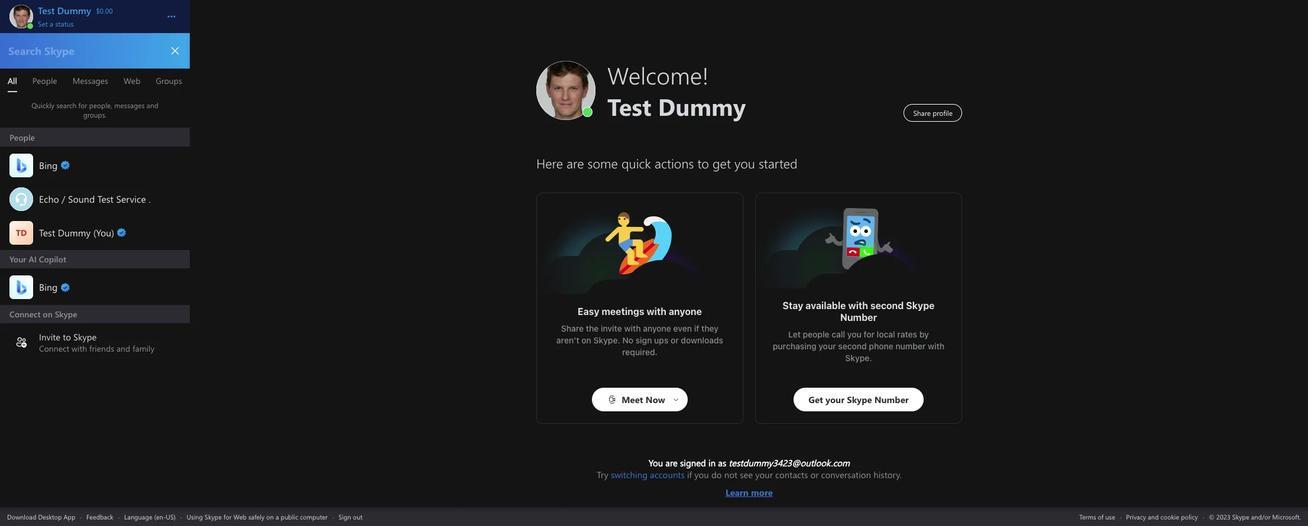 Task type: vqa. For each thing, say whether or not it's contained in the screenshot.
SKYPE to the middle
yes



Task type: describe. For each thing, give the bounding box(es) containing it.
signed
[[680, 457, 706, 469]]

using skype for web safely on a public computer link
[[187, 513, 328, 522]]

no
[[623, 335, 634, 346]]

do
[[712, 469, 722, 481]]

/
[[62, 193, 65, 205]]

of
[[1098, 513, 1104, 522]]

safely
[[248, 513, 265, 522]]

whosthis
[[824, 205, 860, 218]]

download desktop app link
[[7, 513, 75, 522]]

with inside share the invite with anyone even if they aren't on skype. no sign ups or downloads required.
[[624, 324, 641, 334]]

local
[[877, 330, 896, 340]]

conversation
[[822, 469, 872, 481]]

using
[[187, 513, 203, 522]]

try
[[597, 469, 609, 481]]

the
[[586, 324, 599, 334]]

second inside let people call you for local rates by purchasing your second phone number with skype.
[[839, 341, 867, 351]]

you inside try switching accounts if you do not see your contacts or conversation history. learn more
[[695, 469, 709, 481]]

share
[[561, 324, 584, 334]]

1 horizontal spatial test
[[97, 193, 114, 205]]

cookie
[[1161, 513, 1180, 522]]

echo / sound test service .
[[39, 193, 151, 205]]

computer
[[300, 513, 328, 522]]

download
[[7, 513, 36, 522]]

invite
[[39, 331, 60, 343]]

magicbotheader group
[[0, 250, 190, 360]]

or inside share the invite with anyone even if they aren't on skype. no sign ups or downloads required.
[[671, 335, 679, 346]]

your inside try switching accounts if you do not see your contacts or conversation history. learn more
[[756, 469, 773, 481]]

terms of use
[[1080, 513, 1116, 522]]

on inside share the invite with anyone even if they aren't on skype. no sign ups or downloads required.
[[582, 335, 592, 346]]

you
[[649, 457, 663, 469]]

using skype for web safely on a public computer
[[187, 513, 328, 522]]

(en-
[[154, 513, 166, 522]]

skype inside stay available with second skype number
[[907, 301, 935, 311]]

us)
[[166, 513, 176, 522]]

if inside share the invite with anyone even if they aren't on skype. no sign ups or downloads required.
[[694, 324, 700, 334]]

available
[[806, 301, 846, 311]]

connect
[[39, 343, 69, 354]]

to
[[63, 331, 71, 343]]

web
[[234, 513, 247, 522]]

as
[[718, 457, 727, 469]]

service
[[116, 193, 146, 205]]

0 vertical spatial anyone
[[669, 306, 702, 317]]

invite to skype connect with friends and family
[[39, 331, 155, 354]]

bing for invite to skype
[[39, 281, 58, 293]]

anyone inside share the invite with anyone even if they aren't on skype. no sign ups or downloads required.
[[643, 324, 672, 334]]

your inside let people call you for local rates by purchasing your second phone number with skype.
[[819, 341, 836, 351]]

set a status button
[[38, 17, 155, 28]]

feedback link
[[86, 513, 113, 522]]

by
[[920, 330, 929, 340]]

aren't
[[557, 335, 580, 346]]

accounts
[[650, 469, 685, 481]]

in
[[709, 457, 716, 469]]

(you)
[[93, 226, 114, 239]]

history.
[[874, 469, 902, 481]]

language (en-us)
[[124, 513, 176, 522]]

number
[[841, 312, 878, 323]]

learn
[[726, 487, 749, 499]]

1 vertical spatial test
[[39, 226, 55, 239]]

3 list item from the top
[[0, 305, 190, 325]]

status
[[55, 19, 74, 28]]

ups
[[654, 335, 669, 346]]

feedback
[[86, 513, 113, 522]]

list item for invite to skype
[[0, 250, 190, 270]]

people group
[[0, 128, 190, 250]]

desktop
[[38, 513, 62, 522]]

skype. inside share the invite with anyone even if they aren't on skype. no sign ups or downloads required.
[[594, 335, 621, 346]]

set a status
[[38, 19, 74, 28]]

download desktop app
[[7, 513, 75, 522]]

list item for test dummy (you)
[[0, 128, 190, 148]]

privacy and cookie policy
[[1127, 513, 1199, 522]]

stay available with second skype number
[[783, 301, 937, 323]]

meetings
[[602, 306, 645, 317]]

public
[[281, 513, 298, 522]]

required.
[[622, 347, 658, 357]]

you are signed in as
[[649, 457, 729, 469]]

with up ups
[[647, 306, 667, 317]]

use
[[1106, 513, 1116, 522]]

see
[[740, 469, 753, 481]]

privacy
[[1127, 513, 1147, 522]]

with inside invite to skype connect with friends and family
[[72, 343, 87, 354]]

purchasing
[[773, 341, 817, 351]]

with inside let people call you for local rates by purchasing your second phone number with skype.
[[928, 341, 945, 351]]

let
[[789, 330, 801, 340]]

people
[[803, 330, 830, 340]]

switching accounts link
[[611, 469, 685, 481]]

sound
[[68, 193, 95, 205]]

share the invite with anyone even if they aren't on skype. no sign ups or downloads required.
[[557, 324, 726, 357]]



Task type: locate. For each thing, give the bounding box(es) containing it.
skype inside invite to skype connect with friends and family
[[73, 331, 97, 343]]

0 vertical spatial list item
[[0, 128, 190, 148]]

if inside try switching accounts if you do not see your contacts or conversation history. learn more
[[687, 469, 692, 481]]

phone
[[869, 341, 894, 351]]

1 horizontal spatial if
[[694, 324, 700, 334]]

1 horizontal spatial a
[[276, 513, 279, 522]]

or
[[671, 335, 679, 346], [811, 469, 819, 481]]

1 horizontal spatial for
[[864, 330, 875, 340]]

2 vertical spatial list item
[[0, 305, 190, 325]]

0 horizontal spatial on
[[266, 513, 274, 522]]

you left "do"
[[695, 469, 709, 481]]

with right to
[[72, 343, 87, 354]]

0 vertical spatial bing
[[39, 159, 58, 171]]

anyone up even
[[669, 306, 702, 317]]

second
[[871, 301, 904, 311], [839, 341, 867, 351]]

test
[[97, 193, 114, 205], [39, 226, 55, 239]]

1 vertical spatial or
[[811, 469, 819, 481]]

skype. down phone
[[846, 353, 872, 363]]

0 horizontal spatial test
[[39, 226, 55, 239]]

1 vertical spatial and
[[1148, 513, 1159, 522]]

bing up echo
[[39, 159, 58, 171]]

1 horizontal spatial and
[[1148, 513, 1159, 522]]

skype right using
[[205, 513, 222, 522]]

if right the "are"
[[687, 469, 692, 481]]

friends
[[89, 343, 114, 354]]

your down call on the bottom
[[819, 341, 836, 351]]

invite
[[601, 324, 622, 334]]

skype. inside let people call you for local rates by purchasing your second phone number with skype.
[[846, 353, 872, 363]]

Search Skype text field
[[7, 43, 159, 59]]

are
[[666, 457, 678, 469]]

downloads
[[681, 335, 724, 346]]

1 horizontal spatial on
[[582, 335, 592, 346]]

1 vertical spatial second
[[839, 341, 867, 351]]

tab list
[[0, 69, 190, 92]]

1 vertical spatial anyone
[[643, 324, 672, 334]]

0 vertical spatial test
[[97, 193, 114, 205]]

bing up invite
[[39, 281, 58, 293]]

dummy
[[58, 226, 91, 239]]

sign out link
[[339, 513, 363, 522]]

1 vertical spatial list item
[[0, 250, 190, 270]]

sign
[[339, 513, 351, 522]]

for left web
[[224, 513, 232, 522]]

0 vertical spatial second
[[871, 301, 904, 311]]

policy
[[1182, 513, 1199, 522]]

more
[[751, 487, 773, 499]]

call
[[832, 330, 846, 340]]

echo
[[39, 193, 59, 205]]

or right ups
[[671, 335, 679, 346]]

.
[[149, 193, 151, 205]]

family
[[133, 343, 155, 354]]

2 vertical spatial skype
[[205, 513, 222, 522]]

skype right to
[[73, 331, 97, 343]]

let people call you for local rates by purchasing your second phone number with skype.
[[773, 330, 947, 363]]

if up downloads
[[694, 324, 700, 334]]

second inside stay available with second skype number
[[871, 301, 904, 311]]

test right sound
[[97, 193, 114, 205]]

easy
[[578, 306, 600, 317]]

your right see
[[756, 469, 773, 481]]

0 vertical spatial your
[[819, 341, 836, 351]]

and left cookie
[[1148, 513, 1159, 522]]

a inside button
[[50, 19, 53, 28]]

1 horizontal spatial second
[[871, 301, 904, 311]]

1 vertical spatial you
[[695, 469, 709, 481]]

0 vertical spatial on
[[582, 335, 592, 346]]

and left family
[[117, 343, 130, 354]]

list item
[[0, 128, 190, 148], [0, 250, 190, 270], [0, 305, 190, 325]]

sign
[[636, 335, 652, 346]]

mansurfer
[[605, 211, 647, 224]]

terms
[[1080, 513, 1097, 522]]

0 vertical spatial you
[[848, 330, 862, 340]]

1 horizontal spatial skype.
[[846, 353, 872, 363]]

1 vertical spatial skype.
[[846, 353, 872, 363]]

0 vertical spatial if
[[694, 324, 700, 334]]

terms of use link
[[1080, 513, 1116, 522]]

0 vertical spatial and
[[117, 343, 130, 354]]

0 vertical spatial skype
[[907, 301, 935, 311]]

bing inside people group
[[39, 159, 58, 171]]

contacts
[[776, 469, 808, 481]]

out
[[353, 513, 363, 522]]

0 horizontal spatial skype
[[73, 331, 97, 343]]

skype up by
[[907, 301, 935, 311]]

language
[[124, 513, 152, 522]]

they
[[702, 324, 719, 334]]

0 vertical spatial a
[[50, 19, 53, 28]]

1 horizontal spatial skype
[[205, 513, 222, 522]]

your
[[819, 341, 836, 351], [756, 469, 773, 481]]

bing
[[39, 159, 58, 171], [39, 281, 58, 293]]

1 vertical spatial for
[[224, 513, 232, 522]]

for left local
[[864, 330, 875, 340]]

you inside let people call you for local rates by purchasing your second phone number with skype.
[[848, 330, 862, 340]]

1 horizontal spatial you
[[848, 330, 862, 340]]

a right the set
[[50, 19, 53, 28]]

0 horizontal spatial skype.
[[594, 335, 621, 346]]

1 vertical spatial bing
[[39, 281, 58, 293]]

bing inside magicbotheader group
[[39, 281, 58, 293]]

skype. down invite
[[594, 335, 621, 346]]

even
[[674, 324, 692, 334]]

rates
[[898, 330, 918, 340]]

second down call on the bottom
[[839, 341, 867, 351]]

0 horizontal spatial second
[[839, 341, 867, 351]]

a left the public on the bottom left of the page
[[276, 513, 279, 522]]

with up the no
[[624, 324, 641, 334]]

1 vertical spatial on
[[266, 513, 274, 522]]

stay
[[783, 301, 804, 311]]

easy meetings with anyone
[[578, 306, 702, 317]]

1 list item from the top
[[0, 128, 190, 148]]

number
[[896, 341, 926, 351]]

try switching accounts if you do not see your contacts or conversation history. learn more
[[597, 469, 902, 499]]

anyone up ups
[[643, 324, 672, 334]]

privacy and cookie policy link
[[1127, 513, 1199, 522]]

0 horizontal spatial or
[[671, 335, 679, 346]]

1 vertical spatial a
[[276, 513, 279, 522]]

or inside try switching accounts if you do not see your contacts or conversation history. learn more
[[811, 469, 819, 481]]

1 horizontal spatial your
[[819, 341, 836, 351]]

on
[[582, 335, 592, 346], [266, 513, 274, 522]]

0 horizontal spatial if
[[687, 469, 692, 481]]

0 vertical spatial skype.
[[594, 335, 621, 346]]

1 vertical spatial if
[[687, 469, 692, 481]]

second up local
[[871, 301, 904, 311]]

for
[[864, 330, 875, 340], [224, 513, 232, 522]]

2 bing from the top
[[39, 281, 58, 293]]

0 vertical spatial for
[[864, 330, 875, 340]]

0 vertical spatial or
[[671, 335, 679, 346]]

language (en-us) link
[[124, 513, 176, 522]]

on down the the
[[582, 335, 592, 346]]

with up number
[[849, 301, 869, 311]]

test dummy (you)
[[39, 226, 114, 239]]

1 bing from the top
[[39, 159, 58, 171]]

for inside let people call you for local rates by purchasing your second phone number with skype.
[[864, 330, 875, 340]]

2 list item from the top
[[0, 250, 190, 270]]

0 horizontal spatial your
[[756, 469, 773, 481]]

with down by
[[928, 341, 945, 351]]

skype
[[907, 301, 935, 311], [73, 331, 97, 343], [205, 513, 222, 522]]

bing for test dummy (you)
[[39, 159, 58, 171]]

1 vertical spatial your
[[756, 469, 773, 481]]

app
[[64, 513, 75, 522]]

0 horizontal spatial you
[[695, 469, 709, 481]]

with inside stay available with second skype number
[[849, 301, 869, 311]]

set
[[38, 19, 48, 28]]

or right contacts
[[811, 469, 819, 481]]

you right call on the bottom
[[848, 330, 862, 340]]

switching
[[611, 469, 648, 481]]

and inside invite to skype connect with friends and family
[[117, 343, 130, 354]]

0 horizontal spatial a
[[50, 19, 53, 28]]

0 horizontal spatial and
[[117, 343, 130, 354]]

on right safely
[[266, 513, 274, 522]]

not
[[725, 469, 738, 481]]

a
[[50, 19, 53, 28], [276, 513, 279, 522]]

sign out
[[339, 513, 363, 522]]

test left the dummy
[[39, 226, 55, 239]]

learn more link
[[597, 481, 902, 499]]

2 horizontal spatial skype
[[907, 301, 935, 311]]

1 vertical spatial skype
[[73, 331, 97, 343]]

0 horizontal spatial for
[[224, 513, 232, 522]]

1 horizontal spatial or
[[811, 469, 819, 481]]



